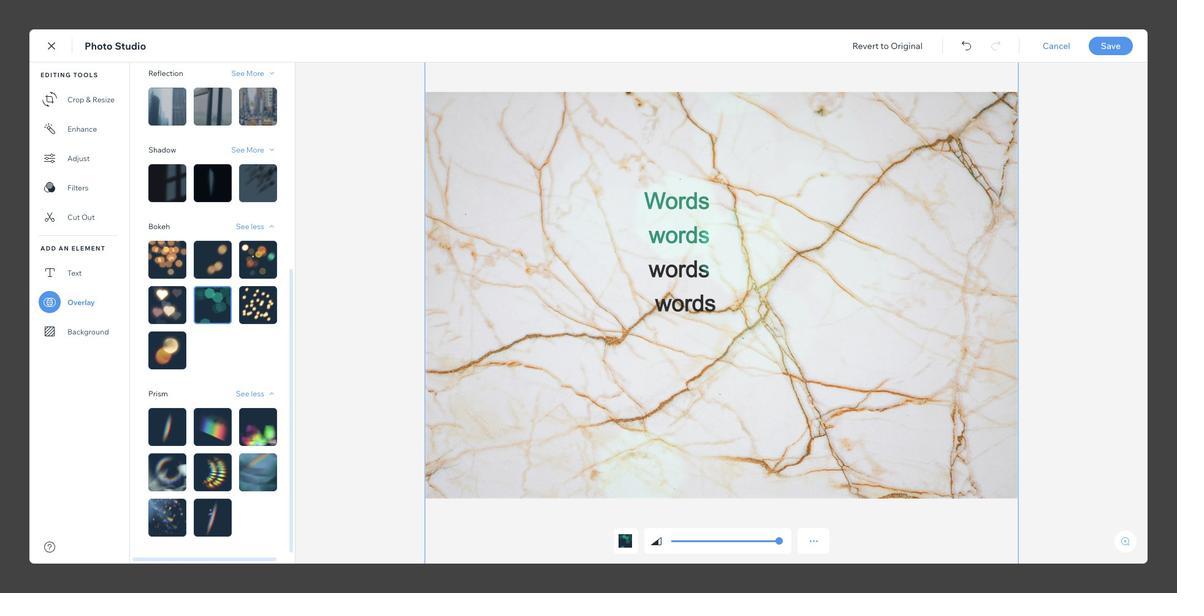 Task type: locate. For each thing, give the bounding box(es) containing it.
1 horizontal spatial test
[[422, 566, 436, 580]]

add button
[[16, 77, 38, 114]]

tags
[[19, 311, 35, 320]]

1 test from the left
[[404, 566, 418, 580]]

paragraph
[[393, 74, 435, 85]]

menu containing add
[[0, 70, 55, 430]]

0 horizontal spatial test
[[404, 566, 418, 580]]

test test test test testx
[[384, 566, 477, 580]]

menu
[[0, 70, 55, 430]]

monetize button
[[11, 335, 43, 372]]

publish button
[[1071, 36, 1136, 56]]

Add a Catchy Title text field
[[384, 113, 825, 136]]

notes button
[[1104, 72, 1153, 88]]

test
[[404, 566, 418, 580], [422, 566, 436, 580], [439, 566, 454, 580]]

publish
[[1088, 40, 1118, 52]]

settings button
[[13, 129, 42, 166]]

paragraph button
[[391, 71, 447, 88]]

tags button
[[16, 283, 38, 320]]

2 test from the left
[[422, 566, 436, 580]]

notes
[[1126, 75, 1150, 86]]

2 horizontal spatial test
[[439, 566, 454, 580]]

save
[[955, 40, 974, 52]]

3 test from the left
[[439, 566, 454, 580]]



Task type: vqa. For each thing, say whether or not it's contained in the screenshot.
rightmost test
yes



Task type: describe. For each thing, give the bounding box(es) containing it.
preview
[[1021, 41, 1052, 52]]

testx
[[457, 566, 477, 580]]

translate button
[[12, 386, 43, 423]]

test
[[384, 566, 400, 580]]

preview button
[[1021, 41, 1052, 52]]

translate
[[12, 414, 43, 423]]

seo
[[20, 208, 35, 217]]

save button
[[940, 40, 989, 52]]

settings
[[13, 156, 42, 166]]

categories
[[8, 259, 46, 269]]

seo button
[[16, 180, 38, 217]]

monetize
[[11, 362, 43, 372]]

marble te image
[[384, 201, 838, 512]]

back
[[29, 40, 49, 52]]

add
[[20, 105, 34, 114]]

back button
[[15, 40, 49, 52]]

categories button
[[8, 232, 46, 269]]



